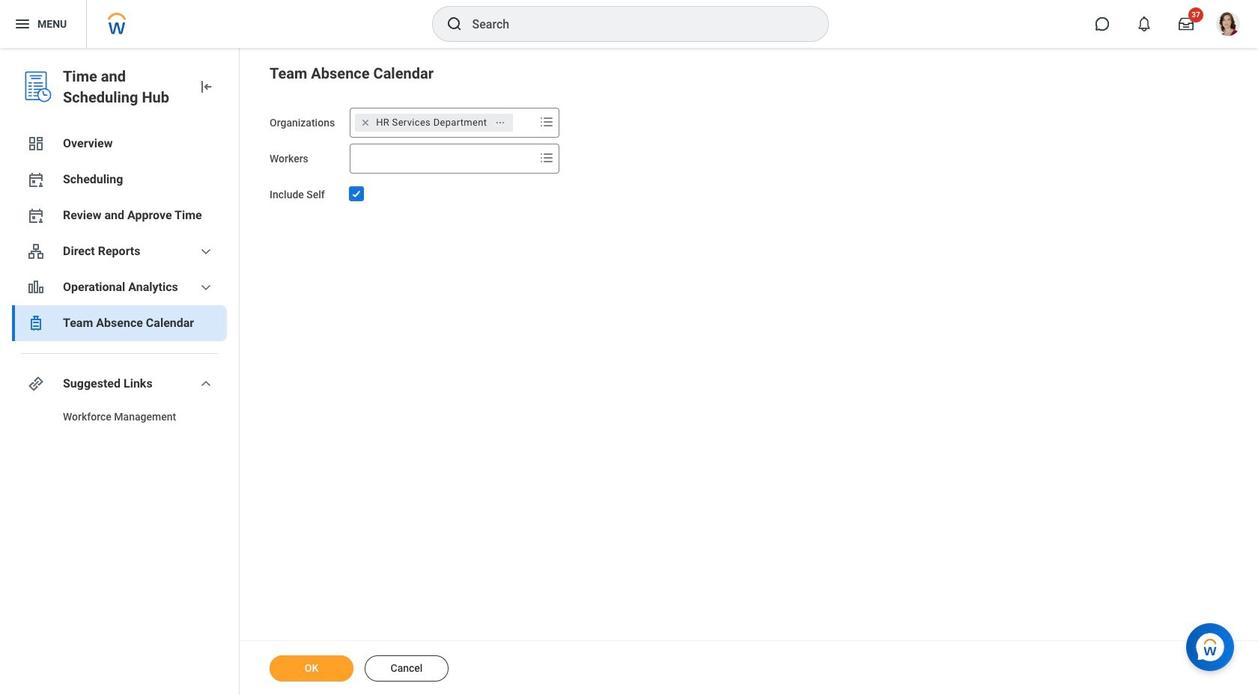 Task type: locate. For each thing, give the bounding box(es) containing it.
time and scheduling hub element
[[63, 66, 185, 108]]

prompts image
[[538, 149, 556, 167]]

calendar user solid image
[[27, 171, 45, 189]]

Search Workday  search field
[[472, 7, 797, 40]]

1 vertical spatial chevron down small image
[[197, 279, 215, 297]]

chevron down small image
[[197, 243, 215, 261], [197, 279, 215, 297]]

chart image
[[27, 279, 45, 297]]

transformation import image
[[197, 78, 215, 96]]

task timeoff image
[[27, 315, 45, 333]]

dashboard image
[[27, 135, 45, 153]]

1 chevron down small image from the top
[[197, 243, 215, 261]]

2 chevron down small image from the top
[[197, 279, 215, 297]]

calendar user solid image
[[27, 207, 45, 225]]

justify image
[[13, 15, 31, 33]]

x small image
[[358, 115, 373, 130]]

0 vertical spatial chevron down small image
[[197, 243, 215, 261]]

notifications large image
[[1137, 16, 1152, 31]]

chevron down small image for view team image
[[197, 243, 215, 261]]



Task type: describe. For each thing, give the bounding box(es) containing it.
check small image
[[348, 185, 366, 203]]

chevron down small image
[[197, 375, 215, 393]]

profile logan mcneil image
[[1217, 12, 1241, 39]]

related actions image
[[495, 117, 506, 128]]

navigation pane region
[[0, 48, 240, 696]]

chevron down small image for chart image
[[197, 279, 215, 297]]

link image
[[27, 375, 45, 393]]

view team image
[[27, 243, 45, 261]]

search image
[[445, 15, 463, 33]]

Search field
[[351, 145, 535, 172]]

inbox large image
[[1179, 16, 1194, 31]]

prompts image
[[538, 113, 556, 131]]

hr services department, press delete to clear value. option
[[355, 114, 513, 132]]

hr services department element
[[376, 116, 487, 130]]



Task type: vqa. For each thing, say whether or not it's contained in the screenshot.
summary image
no



